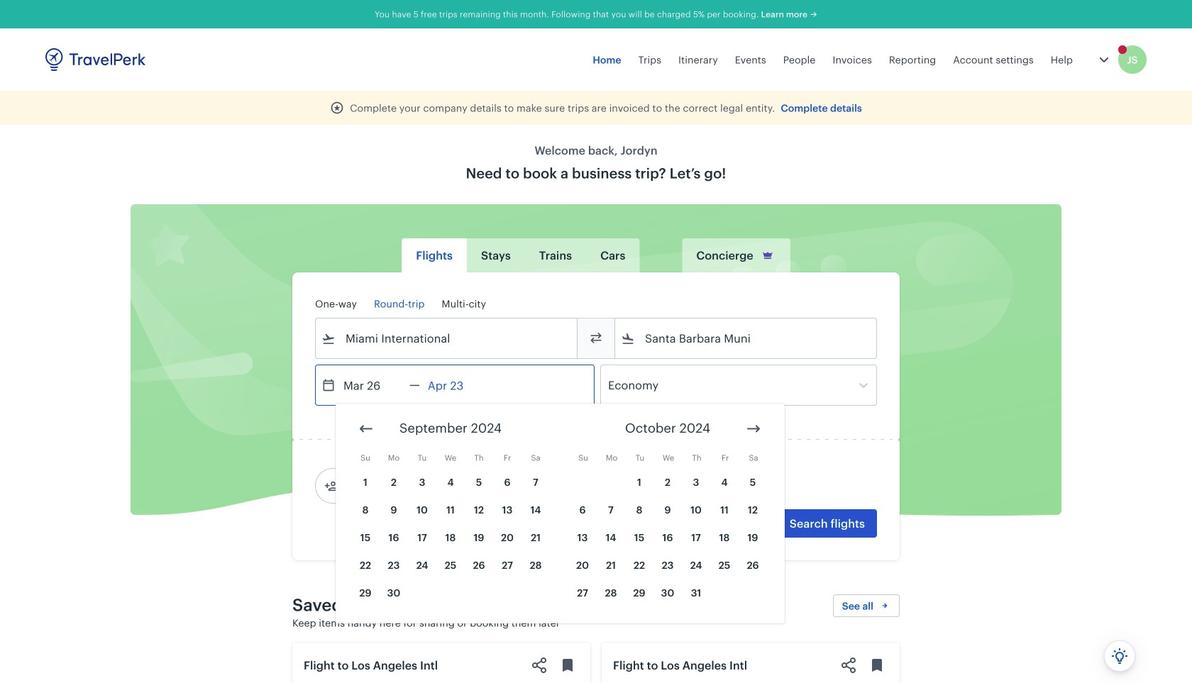 Task type: describe. For each thing, give the bounding box(es) containing it.
move forward to switch to the next month. image
[[745, 421, 762, 438]]

To search field
[[635, 327, 858, 350]]

calendar application
[[336, 404, 1193, 624]]

Return text field
[[420, 366, 494, 405]]



Task type: locate. For each thing, give the bounding box(es) containing it.
From search field
[[336, 327, 559, 350]]

Depart text field
[[336, 366, 410, 405]]

Add first traveler search field
[[339, 475, 486, 498]]

move backward to switch to the previous month. image
[[358, 421, 375, 438]]



